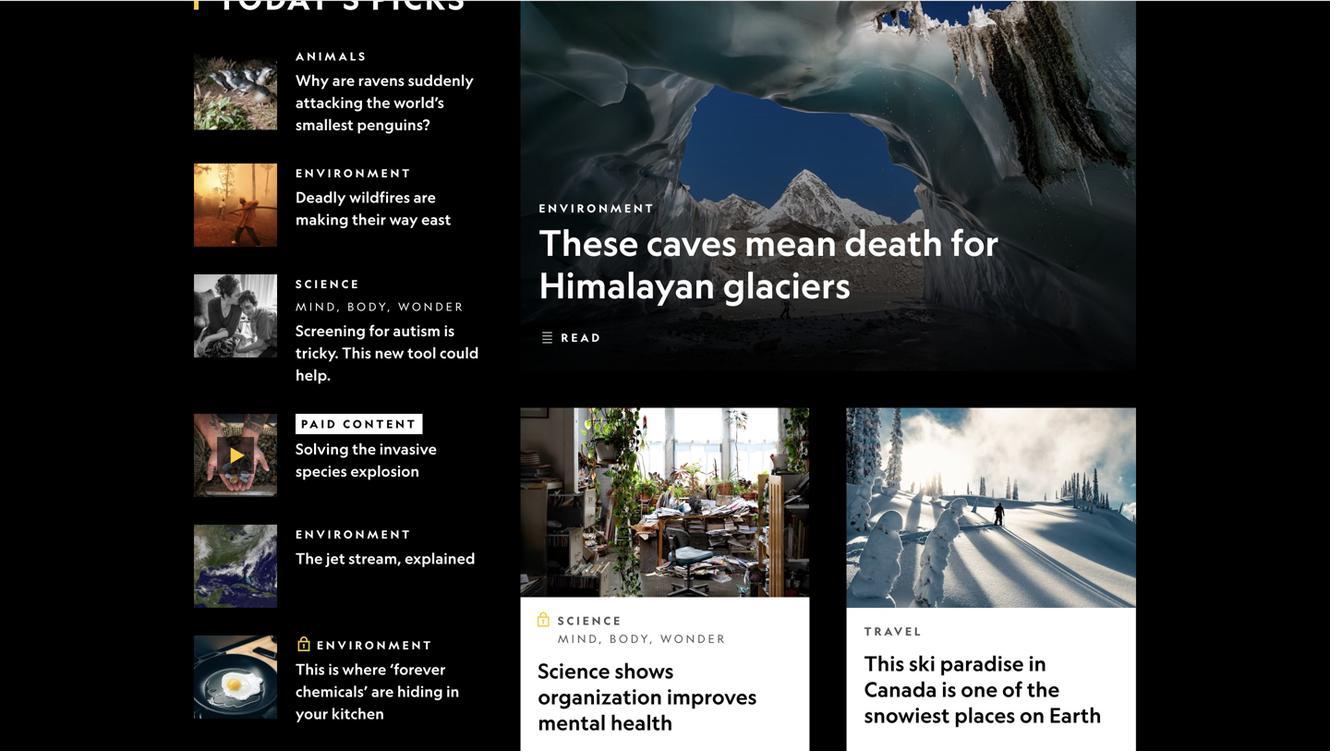 Task type: vqa. For each thing, say whether or not it's contained in the screenshot.
Trip Type: corresponding to Central and South America by Private Jet
no



Task type: locate. For each thing, give the bounding box(es) containing it.
1 horizontal spatial is
[[444, 321, 455, 340]]

0 vertical spatial science
[[296, 277, 361, 291]]

2 horizontal spatial this
[[865, 651, 905, 676]]

body, up shows on the bottom
[[610, 632, 655, 645]]

for for screening
[[369, 321, 390, 340]]

this for this is where 'forever chemicals' are hiding in your kitchen
[[296, 660, 325, 679]]

ski
[[909, 651, 936, 676]]

paid
[[301, 417, 338, 431]]

the up on
[[1027, 677, 1060, 702]]

mind, up organization
[[558, 632, 605, 645]]

is up could
[[444, 321, 455, 340]]

screening
[[296, 321, 366, 340]]

1 horizontal spatial are
[[371, 682, 394, 701]]

2 vertical spatial science
[[538, 658, 610, 684]]

science shows organization improves mental health
[[538, 658, 757, 735]]

science link for left "mind, body, wonder" link
[[296, 277, 361, 291]]

world's
[[394, 93, 444, 112]]

wonder inside science mind, body, wonder
[[660, 632, 727, 645]]

mind, up screening
[[296, 300, 342, 313]]

science link
[[296, 277, 361, 291], [558, 614, 623, 628]]

mind, inside science mind, body, wonder
[[558, 632, 605, 645]]

mind, body, wonder link up shows on the bottom
[[558, 632, 727, 645]]

science mind, body, wonder screening for autism is tricky. this new tool could help.
[[296, 277, 479, 384]]

this inside this is where 'forever chemicals' are hiding in your kitchen
[[296, 660, 325, 679]]

0 horizontal spatial this
[[296, 660, 325, 679]]

wonder
[[398, 300, 465, 313], [660, 632, 727, 645]]

0 horizontal spatial for
[[369, 321, 390, 340]]

science link up screening
[[296, 277, 361, 291]]

0 vertical spatial wonder
[[398, 300, 465, 313]]

this inside science mind, body, wonder screening for autism is tricky. this new tool could help.
[[342, 344, 372, 362]]

0 horizontal spatial in
[[446, 682, 460, 701]]

body, up screening
[[348, 300, 393, 313]]

mind, body, wonder link up autism
[[296, 300, 465, 313]]

is
[[444, 321, 455, 340], [328, 660, 339, 679], [942, 677, 957, 702]]

2 vertical spatial are
[[371, 682, 394, 701]]

ravens
[[358, 71, 405, 89]]

wonder up shows on the bottom
[[660, 632, 727, 645]]

mind, body, wonder link
[[296, 300, 465, 313], [558, 632, 727, 645]]

0 horizontal spatial mind, body, wonder link
[[296, 300, 465, 313]]

1 vertical spatial for
[[369, 321, 390, 340]]

wonder for science mind, body, wonder
[[660, 632, 727, 645]]

this up chemicals'
[[296, 660, 325, 679]]

canada
[[865, 677, 937, 702]]

wonder up autism
[[398, 300, 465, 313]]

explosion
[[351, 462, 420, 480]]

2 horizontal spatial is
[[942, 677, 957, 702]]

environment up wildfires
[[296, 166, 412, 180]]

environment up these at the top of the page
[[539, 201, 655, 215]]

are down 'where' on the left bottom of page
[[371, 682, 394, 701]]

environment link up jet
[[296, 527, 412, 541]]

mental
[[538, 710, 606, 735]]

1 horizontal spatial wonder
[[660, 632, 727, 645]]

environment up jet
[[296, 527, 412, 541]]

1 vertical spatial science
[[558, 614, 623, 628]]

0 vertical spatial body,
[[348, 300, 393, 313]]

0 vertical spatial mind,
[[296, 300, 342, 313]]

1 vertical spatial science link
[[558, 614, 623, 628]]

1 horizontal spatial science link
[[558, 614, 623, 628]]

science inside science mind, body, wonder screening for autism is tricky. this new tool could help.
[[296, 277, 361, 291]]

1 horizontal spatial in
[[1029, 651, 1047, 676]]

body, for science mind, body, wonder screening for autism is tricky. this new tool could help.
[[348, 300, 393, 313]]

environment
[[296, 166, 412, 180], [539, 201, 655, 215], [296, 527, 412, 541], [317, 638, 433, 652]]

0 vertical spatial mind, body, wonder link
[[296, 300, 465, 313]]

is up chemicals'
[[328, 660, 339, 679]]

the
[[367, 93, 391, 112], [352, 440, 376, 458], [1027, 677, 1060, 702]]

1 horizontal spatial mind,
[[558, 632, 605, 645]]

1 horizontal spatial this
[[342, 344, 372, 362]]

1 vertical spatial mind,
[[558, 632, 605, 645]]

mean
[[745, 220, 837, 264]]

caves
[[647, 220, 737, 264]]

paradise
[[940, 651, 1024, 676]]

environment link
[[296, 166, 412, 180], [539, 201, 655, 215], [296, 527, 412, 541], [317, 638, 433, 652]]

0 vertical spatial science link
[[296, 277, 361, 291]]

mind,
[[296, 300, 342, 313], [558, 632, 605, 645]]

environment link for wildfires
[[296, 166, 412, 180]]

this up canada
[[865, 651, 905, 676]]

science up screening
[[296, 277, 361, 291]]

new
[[375, 344, 404, 362]]

chemicals'
[[296, 682, 368, 701]]

environment link for jet
[[296, 527, 412, 541]]

is left one at the bottom
[[942, 677, 957, 702]]

the down content
[[352, 440, 376, 458]]

environment inside environment deadly wildfires are making their way east
[[296, 166, 412, 180]]

are up attacking
[[332, 71, 355, 89]]

0 vertical spatial for
[[951, 220, 999, 264]]

1 vertical spatial body,
[[610, 632, 655, 645]]

this inside this ski paradise in canada is one of the snowiest places on earth
[[865, 651, 905, 676]]

1 vertical spatial wonder
[[660, 632, 727, 645]]

this left new at left
[[342, 344, 372, 362]]

0 horizontal spatial mind,
[[296, 300, 342, 313]]

for inside science mind, body, wonder screening for autism is tricky. this new tool could help.
[[369, 321, 390, 340]]

science inside science mind, body, wonder
[[558, 614, 623, 628]]

for right death
[[951, 220, 999, 264]]

mind, inside science mind, body, wonder screening for autism is tricky. this new tool could help.
[[296, 300, 342, 313]]

explained
[[405, 549, 475, 568]]

0 vertical spatial in
[[1029, 651, 1047, 676]]

organization
[[538, 684, 663, 709]]

in
[[1029, 651, 1047, 676], [446, 682, 460, 701]]

are up the east
[[414, 188, 436, 206]]

'forever
[[390, 660, 446, 679]]

1 horizontal spatial mind, body, wonder link
[[558, 632, 727, 645]]

is inside science mind, body, wonder screening for autism is tricky. this new tool could help.
[[444, 321, 455, 340]]

places
[[955, 703, 1016, 728]]

are inside environment deadly wildfires are making their way east
[[414, 188, 436, 206]]

body, inside science mind, body, wonder
[[610, 632, 655, 645]]

for inside environment these caves mean death for himalayan glaciers
[[951, 220, 999, 264]]

environment link for caves
[[539, 201, 655, 215]]

body, for science mind, body, wonder
[[610, 632, 655, 645]]

1 horizontal spatial body,
[[610, 632, 655, 645]]

for
[[951, 220, 999, 264], [369, 321, 390, 340]]

animals why are ravens suddenly attacking the world's smallest penguins?
[[296, 49, 474, 134]]

environment inside environment these caves mean death for himalayan glaciers
[[539, 201, 655, 215]]

1 vertical spatial in
[[446, 682, 460, 701]]

science
[[296, 277, 361, 291], [558, 614, 623, 628], [538, 658, 610, 684]]

wonder inside science mind, body, wonder screening for autism is tricky. this new tool could help.
[[398, 300, 465, 313]]

travel link
[[865, 625, 923, 639]]

science link for the bottom "mind, body, wonder" link
[[558, 614, 623, 628]]

the inside animals why are ravens suddenly attacking the world's smallest penguins?
[[367, 93, 391, 112]]

science inside science shows organization improves mental health
[[538, 658, 610, 684]]

science up organization
[[538, 658, 610, 684]]

this
[[342, 344, 372, 362], [865, 651, 905, 676], [296, 660, 325, 679]]

for up new at left
[[369, 321, 390, 340]]

2 horizontal spatial are
[[414, 188, 436, 206]]

tricky.
[[296, 344, 339, 362]]

0 horizontal spatial are
[[332, 71, 355, 89]]

1 vertical spatial the
[[352, 440, 376, 458]]

environment up 'where' on the left bottom of page
[[317, 638, 433, 652]]

body, inside science mind, body, wonder screening for autism is tricky. this new tool could help.
[[348, 300, 393, 313]]

this ski paradise in canada is one of the snowiest places on earth
[[865, 651, 1102, 728]]

1 vertical spatial are
[[414, 188, 436, 206]]

why
[[296, 71, 329, 89]]

your
[[296, 704, 328, 723]]

environment link up these at the top of the page
[[539, 201, 655, 215]]

could
[[440, 344, 479, 362]]

help.
[[296, 366, 331, 384]]

animals
[[296, 49, 368, 63]]

0 vertical spatial the
[[367, 93, 391, 112]]

making
[[296, 210, 349, 229]]

improves
[[667, 684, 757, 709]]

environment link up wildfires
[[296, 166, 412, 180]]

jet
[[326, 549, 345, 568]]

read
[[561, 331, 603, 345]]

in right hiding
[[446, 682, 460, 701]]

0 horizontal spatial is
[[328, 660, 339, 679]]

environment inside environment the jet stream, explained
[[296, 527, 412, 541]]

animals link
[[296, 49, 368, 63]]

0 horizontal spatial science link
[[296, 277, 361, 291]]

1 horizontal spatial for
[[951, 220, 999, 264]]

body,
[[348, 300, 393, 313], [610, 632, 655, 645]]

science link up shows on the bottom
[[558, 614, 623, 628]]

east
[[421, 210, 451, 229]]

in up on
[[1029, 651, 1047, 676]]

0 horizontal spatial body,
[[348, 300, 393, 313]]

are
[[332, 71, 355, 89], [414, 188, 436, 206], [371, 682, 394, 701]]

2 vertical spatial the
[[1027, 677, 1060, 702]]

wildfires
[[349, 188, 410, 206]]

science up shows on the bottom
[[558, 614, 623, 628]]

0 vertical spatial are
[[332, 71, 355, 89]]

science for science shows organization improves mental health
[[538, 658, 610, 684]]

0 horizontal spatial wonder
[[398, 300, 465, 313]]

the down ravens
[[367, 93, 391, 112]]



Task type: describe. For each thing, give the bounding box(es) containing it.
environment these caves mean death for himalayan glaciers
[[539, 201, 999, 307]]

mind, for science mind, body, wonder
[[558, 632, 605, 645]]

their
[[352, 210, 386, 229]]

earth
[[1050, 703, 1102, 728]]

suddenly
[[408, 71, 474, 89]]

shows
[[615, 658, 674, 684]]

deadly
[[296, 188, 346, 206]]

on
[[1020, 703, 1045, 728]]

glaciers
[[723, 263, 851, 307]]

himalayan
[[539, 263, 715, 307]]

invasive
[[380, 440, 437, 458]]

science mind, body, wonder
[[558, 614, 727, 645]]

mind, for science mind, body, wonder screening for autism is tricky. this new tool could help.
[[296, 300, 342, 313]]

species
[[296, 462, 347, 480]]

science for science mind, body, wonder screening for autism is tricky. this new tool could help.
[[296, 277, 361, 291]]

environment link up 'where' on the left bottom of page
[[317, 638, 433, 652]]

the inside paid content solving the invasive species explosion
[[352, 440, 376, 458]]

where
[[342, 660, 387, 679]]

for for death
[[951, 220, 999, 264]]

stream,
[[349, 549, 402, 568]]

is inside this ski paradise in canada is one of the snowiest places on earth
[[942, 677, 957, 702]]

paid content solving the invasive species explosion
[[296, 417, 437, 480]]

environment deadly wildfires are making their way east
[[296, 166, 451, 229]]

one
[[961, 677, 998, 702]]

science for science mind, body, wonder
[[558, 614, 623, 628]]

hiding
[[397, 682, 443, 701]]

death
[[845, 220, 943, 264]]

penguins?
[[357, 115, 430, 134]]

wonder for science mind, body, wonder screening for autism is tricky. this new tool could help.
[[398, 300, 465, 313]]

read button
[[539, 323, 603, 352]]

the
[[296, 549, 323, 568]]

smallest
[[296, 115, 354, 134]]

this for this ski paradise in canada is one of the snowiest places on earth
[[865, 651, 905, 676]]

attacking
[[296, 93, 363, 112]]

in inside this ski paradise in canada is one of the snowiest places on earth
[[1029, 651, 1047, 676]]

environment for caves
[[539, 201, 655, 215]]

kitchen
[[332, 704, 384, 723]]

content
[[343, 417, 417, 431]]

these
[[539, 220, 639, 264]]

the inside this ski paradise in canada is one of the snowiest places on earth
[[1027, 677, 1060, 702]]

travel
[[865, 625, 923, 639]]

in inside this is where 'forever chemicals' are hiding in your kitchen
[[446, 682, 460, 701]]

way
[[390, 210, 418, 229]]

snowiest
[[865, 703, 950, 728]]

of
[[1003, 677, 1023, 702]]

environment the jet stream, explained
[[296, 527, 475, 568]]

environment for wildfires
[[296, 166, 412, 180]]

this is where 'forever chemicals' are hiding in your kitchen
[[296, 660, 460, 723]]

autism
[[393, 321, 441, 340]]

are inside animals why are ravens suddenly attacking the world's smallest penguins?
[[332, 71, 355, 89]]

environment for jet
[[296, 527, 412, 541]]

tool
[[408, 344, 437, 362]]

health
[[611, 710, 673, 735]]

solving
[[296, 440, 349, 458]]

are inside this is where 'forever chemicals' are hiding in your kitchen
[[371, 682, 394, 701]]

1 vertical spatial mind, body, wonder link
[[558, 632, 727, 645]]

is inside this is where 'forever chemicals' are hiding in your kitchen
[[328, 660, 339, 679]]



